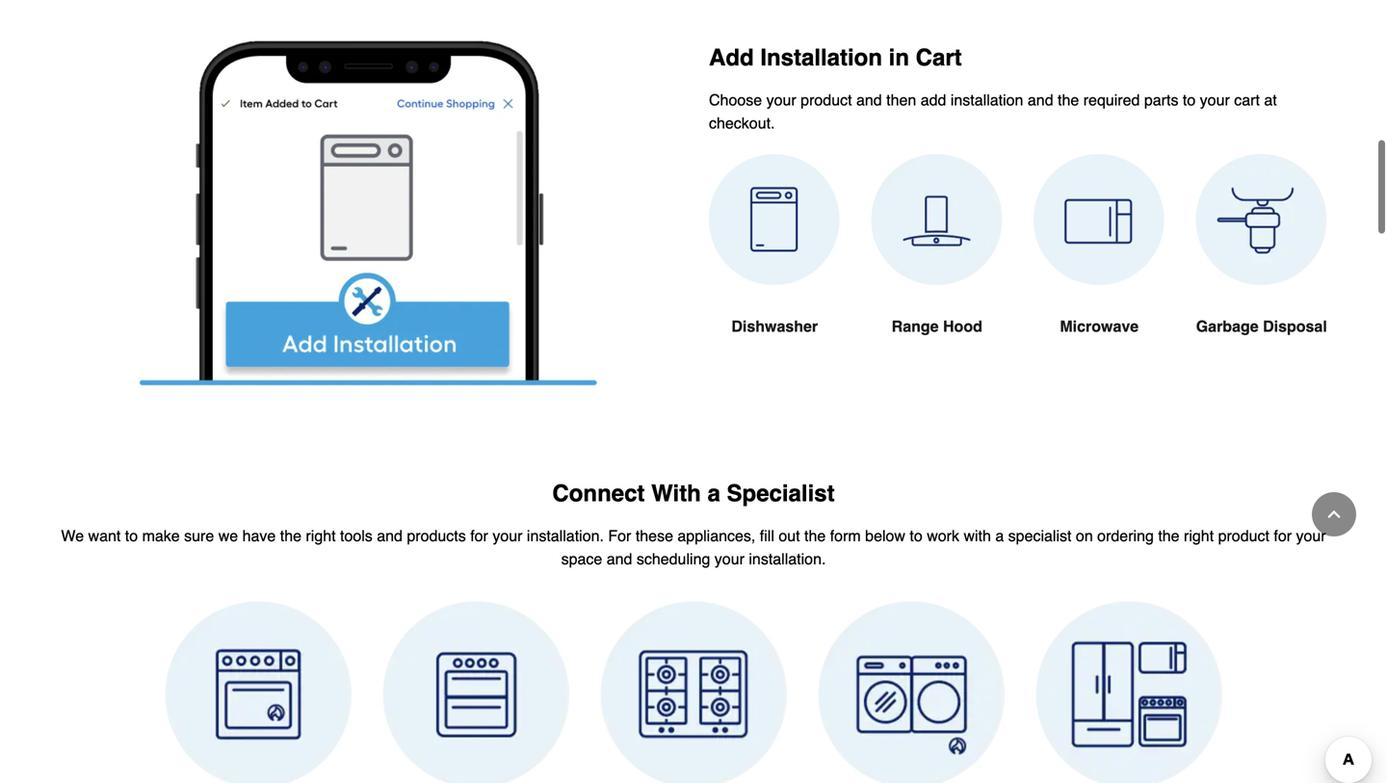 Task type: locate. For each thing, give the bounding box(es) containing it.
garbage
[[1196, 317, 1259, 335]]

1 horizontal spatial right
[[1184, 527, 1214, 545]]

appliances,
[[678, 527, 756, 545]]

0 horizontal spatial right
[[306, 527, 336, 545]]

installation. up space
[[527, 527, 604, 545]]

ordering
[[1098, 527, 1154, 545]]

0 horizontal spatial installation.
[[527, 527, 604, 545]]

on
[[1076, 527, 1093, 545]]

a right 'with' on the bottom of page
[[996, 527, 1004, 545]]

an icon of a dishwasher. image
[[709, 154, 841, 285]]

to right the want
[[125, 527, 138, 545]]

garbage disposal link
[[1196, 154, 1328, 384]]

for
[[470, 527, 488, 545], [1274, 527, 1292, 545]]

your left cart
[[1200, 91, 1230, 109]]

1 vertical spatial installation.
[[749, 550, 826, 568]]

2 right from the left
[[1184, 527, 1214, 545]]

1 vertical spatial a
[[996, 527, 1004, 545]]

an icon of a refrigerator, microwave and range. image
[[1036, 602, 1223, 783]]

garbage disposal
[[1196, 317, 1327, 335]]

fill
[[760, 527, 775, 545]]

have
[[242, 527, 276, 545]]

for right products
[[470, 527, 488, 545]]

your right products
[[493, 527, 523, 545]]

cart
[[916, 44, 962, 71]]

for left scroll to top element
[[1274, 527, 1292, 545]]

an icon of a cooktop. image
[[600, 602, 787, 783]]

chevron up image
[[1325, 505, 1344, 524]]

right
[[306, 527, 336, 545], [1184, 527, 1214, 545]]

specialist
[[1008, 527, 1072, 545]]

right left tools at the bottom of the page
[[306, 527, 336, 545]]

and
[[856, 91, 882, 109], [1028, 91, 1054, 109], [377, 527, 403, 545], [607, 550, 632, 568]]

scroll to top element
[[1312, 492, 1357, 537]]

specialist
[[727, 480, 835, 507]]

out
[[779, 527, 800, 545]]

a right the with
[[708, 480, 721, 507]]

add
[[921, 91, 946, 109]]

products
[[407, 527, 466, 545]]

0 horizontal spatial a
[[708, 480, 721, 507]]

0 vertical spatial a
[[708, 480, 721, 507]]

1 vertical spatial product
[[1218, 527, 1270, 545]]

range
[[892, 317, 939, 335]]

scheduling
[[637, 550, 710, 568]]

add
[[709, 44, 754, 71]]

0 horizontal spatial for
[[470, 527, 488, 545]]

and left then
[[856, 91, 882, 109]]

0 vertical spatial product
[[801, 91, 852, 109]]

1 horizontal spatial product
[[1218, 527, 1270, 545]]

product left scroll to top element
[[1218, 527, 1270, 545]]

to
[[1183, 91, 1196, 109], [125, 527, 138, 545], [910, 527, 923, 545]]

a
[[708, 480, 721, 507], [996, 527, 1004, 545]]

1 horizontal spatial for
[[1274, 527, 1292, 545]]

the right ordering
[[1158, 527, 1180, 545]]

installation.
[[527, 527, 604, 545], [749, 550, 826, 568]]

1 horizontal spatial a
[[996, 527, 1004, 545]]

choose your product and then add installation and the required parts to your cart at checkout.
[[709, 91, 1277, 132]]

the inside choose your product and then add installation and the required parts to your cart at checkout.
[[1058, 91, 1079, 109]]

an icon of a wall oven. image
[[382, 602, 569, 783]]

checkout.
[[709, 114, 775, 132]]

installation
[[951, 91, 1024, 109]]

product down installation
[[801, 91, 852, 109]]

dishwasher
[[732, 317, 818, 335]]

to left work
[[910, 527, 923, 545]]

the left required
[[1058, 91, 1079, 109]]

your
[[767, 91, 796, 109], [1200, 91, 1230, 109], [493, 527, 523, 545], [1296, 527, 1326, 545], [715, 550, 745, 568]]

choose
[[709, 91, 762, 109]]

range hood link
[[871, 154, 1003, 384]]

your down appliances, in the bottom of the page
[[715, 550, 745, 568]]

the
[[1058, 91, 1079, 109], [280, 527, 302, 545], [805, 527, 826, 545], [1158, 527, 1180, 545]]

installation. down out
[[749, 550, 826, 568]]

product
[[801, 91, 852, 109], [1218, 527, 1270, 545]]

we
[[218, 527, 238, 545]]

an icon of a range hood. image
[[871, 154, 1003, 285]]

to right parts
[[1183, 91, 1196, 109]]

0 horizontal spatial product
[[801, 91, 852, 109]]

right right ordering
[[1184, 527, 1214, 545]]

then
[[886, 91, 916, 109]]

2 horizontal spatial to
[[1183, 91, 1196, 109]]



Task type: vqa. For each thing, say whether or not it's contained in the screenshot.
the right "installation."
yes



Task type: describe. For each thing, give the bounding box(es) containing it.
a inside we want to make sure we have the right tools and products for your installation. for these appliances, fill out the form below to work with a specialist on ordering the right product for your space and scheduling your installation.
[[996, 527, 1004, 545]]

a phone screen with an add installation message. image
[[60, 27, 678, 386]]

installation
[[760, 44, 883, 71]]

connect
[[552, 480, 645, 507]]

and right tools at the bottom of the page
[[377, 527, 403, 545]]

1 horizontal spatial to
[[910, 527, 923, 545]]

range hood
[[892, 317, 983, 335]]

we want to make sure we have the right tools and products for your installation. for these appliances, fill out the form below to work with a specialist on ordering the right product for your space and scheduling your installation.
[[61, 527, 1326, 568]]

with
[[964, 527, 991, 545]]

to inside choose your product and then add installation and the required parts to your cart at checkout.
[[1183, 91, 1196, 109]]

tools
[[340, 527, 373, 545]]

sure
[[184, 527, 214, 545]]

2 for from the left
[[1274, 527, 1292, 545]]

your down chevron up icon
[[1296, 527, 1326, 545]]

an icon of a microwave. image
[[1034, 154, 1165, 285]]

disposal
[[1263, 317, 1327, 335]]

and right installation
[[1028, 91, 1054, 109]]

in
[[889, 44, 909, 71]]

add installation in cart
[[709, 44, 962, 71]]

want
[[88, 527, 121, 545]]

microwave
[[1060, 317, 1139, 335]]

parts
[[1144, 91, 1179, 109]]

1 right from the left
[[306, 527, 336, 545]]

form
[[830, 527, 861, 545]]

1 for from the left
[[470, 527, 488, 545]]

we
[[61, 527, 84, 545]]

an icon of a garbage disposal. image
[[1196, 154, 1328, 285]]

below
[[865, 527, 906, 545]]

with
[[651, 480, 701, 507]]

product inside choose your product and then add installation and the required parts to your cart at checkout.
[[801, 91, 852, 109]]

at
[[1264, 91, 1277, 109]]

microwave link
[[1034, 154, 1165, 384]]

work
[[927, 527, 960, 545]]

an icon of a washer and dryer. image
[[818, 602, 1005, 783]]

an icon of a range. image
[[165, 602, 352, 783]]

connect with a specialist
[[552, 480, 835, 507]]

1 horizontal spatial installation.
[[749, 550, 826, 568]]

cart
[[1234, 91, 1260, 109]]

your up checkout.
[[767, 91, 796, 109]]

0 vertical spatial installation.
[[527, 527, 604, 545]]

make
[[142, 527, 180, 545]]

0 horizontal spatial to
[[125, 527, 138, 545]]

space
[[561, 550, 602, 568]]

the right out
[[805, 527, 826, 545]]

for
[[608, 527, 631, 545]]

product inside we want to make sure we have the right tools and products for your installation. for these appliances, fill out the form below to work with a specialist on ordering the right product for your space and scheduling your installation.
[[1218, 527, 1270, 545]]

hood
[[943, 317, 983, 335]]

required
[[1084, 91, 1140, 109]]

dishwasher link
[[709, 154, 841, 384]]

these
[[636, 527, 673, 545]]

the right have
[[280, 527, 302, 545]]

and down for
[[607, 550, 632, 568]]



